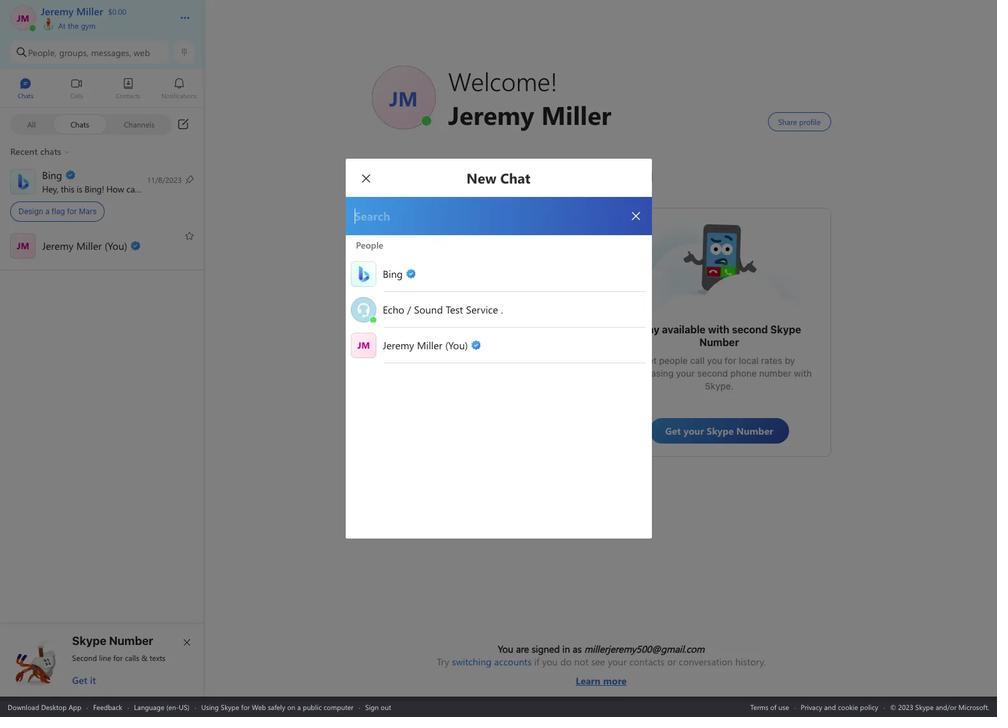 Task type: locate. For each thing, give the bounding box(es) containing it.
web
[[134, 46, 150, 58]]

a left 'public'
[[297, 703, 301, 712]]

sign
[[479, 362, 496, 373]]

bing up echo
[[383, 267, 403, 280]]

or right ups
[[517, 362, 525, 373]]

call
[[690, 355, 705, 366]]

you right call
[[707, 355, 723, 366]]

skype up "second"
[[72, 635, 106, 648]]

with up no at the bottom left of the page
[[466, 349, 484, 360]]

0 vertical spatial skype
[[771, 324, 802, 336]]

the for invite
[[425, 349, 439, 360]]

language (en-us)
[[134, 703, 190, 712]]

0 vertical spatial the
[[68, 20, 79, 31]]

language
[[134, 703, 164, 712]]

skype. down invite
[[433, 362, 462, 373]]

anyone up ups
[[487, 349, 517, 360]]

easy meetings with anyone
[[416, 331, 550, 342]]

people group
[[346, 235, 652, 363]]

skype up by
[[771, 324, 802, 336]]

with right available
[[708, 324, 730, 336]]

1 vertical spatial a
[[297, 703, 301, 712]]

you right help
[[166, 183, 180, 195]]

0 vertical spatial a
[[45, 207, 49, 216]]

for left web
[[241, 703, 250, 712]]

1 vertical spatial or
[[667, 656, 676, 669]]

0 vertical spatial skype.
[[433, 362, 462, 373]]

a left flag
[[45, 207, 49, 216]]

the
[[68, 20, 79, 31], [425, 349, 439, 360]]

Search text field
[[353, 208, 619, 224]]

second down call
[[697, 368, 728, 379]]

or
[[517, 362, 525, 373], [667, 656, 676, 669]]

download desktop app link
[[8, 703, 81, 712]]

bing inside people group
[[383, 267, 403, 280]]

terms of use link
[[751, 703, 789, 712]]

this
[[61, 183, 74, 195]]

tab list
[[0, 72, 205, 107]]

0 horizontal spatial you
[[166, 183, 180, 195]]

out
[[381, 703, 391, 712]]

0 vertical spatial number
[[700, 337, 739, 348]]

on down share
[[420, 362, 431, 373]]

switching
[[452, 656, 492, 669]]

1 horizontal spatial if
[[542, 349, 547, 360]]

skype. down phone
[[705, 381, 734, 392]]

how
[[106, 183, 124, 195]]

sound
[[414, 302, 443, 316]]

you
[[166, 183, 180, 195], [707, 355, 723, 366], [542, 656, 558, 669]]

you inside "let people call you for local rates by purchasing your second phone number with skype."
[[707, 355, 723, 366]]

whosthis
[[681, 221, 721, 235]]

they
[[550, 349, 568, 360]]

the right at
[[68, 20, 79, 31]]

as
[[573, 643, 582, 656]]

1 vertical spatial number
[[109, 635, 153, 648]]

your down call
[[676, 368, 695, 379]]

2 horizontal spatial skype
[[771, 324, 802, 336]]

second inside stay available with second skype number
[[732, 324, 768, 336]]

second line for calls & texts
[[72, 653, 166, 664]]

the inside 'share the invite with anyone even if they aren't on skype. no sign ups or downloads required.'
[[425, 349, 439, 360]]

history.
[[736, 656, 766, 669]]

jeremy
[[383, 338, 414, 352]]

you
[[498, 643, 514, 656]]

0 vertical spatial bing
[[85, 183, 102, 195]]

sign
[[365, 703, 379, 712]]

if inside try switching accounts if you do not see your contacts or conversation history. learn more
[[534, 656, 540, 669]]

0 horizontal spatial your
[[608, 656, 627, 669]]

at
[[58, 20, 66, 31]]

number up calls
[[109, 635, 153, 648]]

echo / sound test service .
[[383, 302, 503, 316]]

skype number
[[72, 635, 153, 648]]

1 horizontal spatial or
[[667, 656, 676, 669]]

bing right is at the left of the page
[[85, 183, 102, 195]]

1 vertical spatial skype.
[[705, 381, 734, 392]]

0 vertical spatial or
[[517, 362, 525, 373]]

1 vertical spatial if
[[534, 656, 540, 669]]

and
[[824, 703, 836, 712]]

0 vertical spatial if
[[542, 349, 547, 360]]

with inside stay available with second skype number
[[708, 324, 730, 336]]

accounts
[[494, 656, 532, 669]]

public
[[303, 703, 322, 712]]

echo
[[383, 302, 404, 316]]

rates
[[761, 355, 783, 366]]

with down .
[[491, 331, 512, 342]]

help
[[147, 183, 163, 195]]

1 horizontal spatial bing
[[383, 267, 403, 280]]

your right see
[[608, 656, 627, 669]]

download
[[8, 703, 39, 712]]

1 vertical spatial you
[[707, 355, 723, 366]]

anyone up "even"
[[515, 331, 550, 342]]

0 horizontal spatial the
[[68, 20, 79, 31]]

for inside "let people call you for local rates by purchasing your second phone number with skype."
[[725, 355, 737, 366]]

see
[[591, 656, 605, 669]]

if inside 'share the invite with anyone even if they aren't on skype. no sign ups or downloads required.'
[[542, 349, 547, 360]]

for left 'local' at right
[[725, 355, 737, 366]]

0 horizontal spatial skype.
[[433, 362, 462, 373]]

people
[[659, 355, 688, 366]]

required.
[[464, 375, 502, 385]]

1 horizontal spatial a
[[297, 703, 301, 712]]

policy
[[860, 703, 879, 712]]

your inside "let people call you for local rates by purchasing your second phone number with skype."
[[676, 368, 695, 379]]

0 vertical spatial second
[[732, 324, 768, 336]]

on
[[420, 362, 431, 373], [287, 703, 295, 712]]

1 vertical spatial the
[[425, 349, 439, 360]]

not
[[574, 656, 589, 669]]

0 horizontal spatial on
[[287, 703, 295, 712]]

contacts
[[630, 656, 665, 669]]

1 horizontal spatial skype.
[[705, 381, 734, 392]]

even
[[519, 349, 540, 360]]

1 horizontal spatial on
[[420, 362, 431, 373]]

the for gym
[[68, 20, 79, 31]]

1 vertical spatial skype
[[72, 635, 106, 648]]

in
[[563, 643, 570, 656]]

hey, this is bing ! how can i help you today?
[[42, 183, 210, 195]]

0 horizontal spatial skype
[[72, 635, 106, 648]]

2 vertical spatial skype
[[221, 703, 239, 712]]

0 horizontal spatial number
[[109, 635, 153, 648]]

if right are
[[534, 656, 540, 669]]

.
[[501, 302, 503, 316]]

1 horizontal spatial your
[[676, 368, 695, 379]]

flag
[[52, 207, 65, 216]]

1 horizontal spatial the
[[425, 349, 439, 360]]

hey,
[[42, 183, 58, 195]]

for inside skype number element
[[113, 653, 123, 664]]

sign out link
[[365, 703, 391, 712]]

2 vertical spatial you
[[542, 656, 558, 669]]

terms of use
[[751, 703, 789, 712]]

skype.
[[433, 362, 462, 373], [705, 381, 734, 392]]

0 vertical spatial on
[[420, 362, 431, 373]]

service
[[466, 302, 498, 316]]

0 horizontal spatial if
[[534, 656, 540, 669]]

0 horizontal spatial bing
[[85, 183, 102, 195]]

mansurfer
[[445, 228, 491, 241]]

1 horizontal spatial number
[[700, 337, 739, 348]]

switching accounts link
[[452, 656, 532, 669]]

1 vertical spatial your
[[608, 656, 627, 669]]

1 vertical spatial bing
[[383, 267, 403, 280]]

you left do
[[542, 656, 558, 669]]

on right safely
[[287, 703, 295, 712]]

skype right the using
[[221, 703, 239, 712]]

0 vertical spatial your
[[676, 368, 695, 379]]

purchasing
[[627, 368, 674, 379]]

downloads
[[528, 362, 573, 373]]

number up call
[[700, 337, 739, 348]]

if up downloads
[[542, 349, 547, 360]]

with down by
[[794, 368, 812, 379]]

it
[[90, 674, 96, 687]]

i
[[142, 183, 144, 195]]

your
[[676, 368, 695, 379], [608, 656, 627, 669]]

&
[[141, 653, 148, 664]]

2 horizontal spatial you
[[707, 355, 723, 366]]

the down easy
[[425, 349, 439, 360]]

invite
[[441, 349, 464, 360]]

the inside at the gym button
[[68, 20, 79, 31]]

second up 'local' at right
[[732, 324, 768, 336]]

calls
[[125, 653, 139, 664]]

1 horizontal spatial you
[[542, 656, 558, 669]]

1 vertical spatial anyone
[[487, 349, 517, 360]]

!
[[102, 183, 104, 195]]

feedback
[[93, 703, 122, 712]]

for right line
[[113, 653, 123, 664]]

groups,
[[59, 46, 89, 58]]

0 horizontal spatial or
[[517, 362, 525, 373]]

1 horizontal spatial second
[[732, 324, 768, 336]]

or right contacts
[[667, 656, 676, 669]]

0 horizontal spatial second
[[697, 368, 728, 379]]

0 vertical spatial anyone
[[515, 331, 550, 342]]

all
[[27, 119, 36, 129]]

bing
[[85, 183, 102, 195], [383, 267, 403, 280]]

more
[[603, 675, 627, 688]]

1 vertical spatial second
[[697, 368, 728, 379]]

skype
[[771, 324, 802, 336], [72, 635, 106, 648], [221, 703, 239, 712]]



Task type: describe. For each thing, give the bounding box(es) containing it.
second inside "let people call you for local rates by purchasing your second phone number with skype."
[[697, 368, 728, 379]]

today?
[[182, 183, 207, 195]]

channels
[[124, 119, 155, 129]]

get
[[72, 674, 87, 687]]

by
[[785, 355, 795, 366]]

privacy and cookie policy
[[801, 703, 879, 712]]

people, groups, messages, web
[[28, 46, 150, 58]]

local
[[739, 355, 759, 366]]

safely
[[268, 703, 285, 712]]

is
[[77, 183, 82, 195]]

for right flag
[[67, 207, 77, 216]]

share the invite with anyone even if they aren't on skype. no sign ups or downloads required.
[[393, 349, 576, 385]]

skype. inside "let people call you for local rates by purchasing your second phone number with skype."
[[705, 381, 734, 392]]

number inside stay available with second skype number
[[700, 337, 739, 348]]

available
[[662, 324, 706, 336]]

signed
[[532, 643, 560, 656]]

mars
[[79, 207, 97, 216]]

or inside try switching accounts if you do not see your contacts or conversation history. learn more
[[667, 656, 676, 669]]

0 horizontal spatial a
[[45, 207, 49, 216]]

aren't
[[393, 362, 418, 373]]

1 vertical spatial on
[[287, 703, 295, 712]]

privacy and cookie policy link
[[801, 703, 879, 712]]

stay available with second skype number
[[637, 324, 804, 348]]

us)
[[179, 703, 190, 712]]

at the gym
[[56, 20, 96, 31]]

at the gym button
[[41, 18, 167, 31]]

meetings
[[442, 331, 488, 342]]

ups
[[499, 362, 514, 373]]

try
[[437, 656, 449, 669]]

web
[[252, 703, 266, 712]]

with inside 'share the invite with anyone even if they aren't on skype. no sign ups or downloads required.'
[[466, 349, 484, 360]]

you inside try switching accounts if you do not see your contacts or conversation history. learn more
[[542, 656, 558, 669]]

skype. inside 'share the invite with anyone even if they aren't on skype. no sign ups or downloads required.'
[[433, 362, 462, 373]]

second
[[72, 653, 97, 664]]

/
[[407, 302, 411, 316]]

design
[[19, 207, 43, 216]]

skype number element
[[11, 635, 195, 687]]

design a flag for mars
[[19, 207, 97, 216]]

people,
[[28, 46, 57, 58]]

0 vertical spatial you
[[166, 183, 180, 195]]

let
[[644, 355, 657, 366]]

do
[[561, 656, 572, 669]]

your inside try switching accounts if you do not see your contacts or conversation history. learn more
[[608, 656, 627, 669]]

using skype for web safely on a public computer link
[[201, 703, 354, 712]]

1 horizontal spatial skype
[[221, 703, 239, 712]]

terms
[[751, 703, 769, 712]]

privacy
[[801, 703, 823, 712]]

can
[[126, 183, 140, 195]]

you are signed in as
[[498, 643, 584, 656]]

stay
[[637, 324, 660, 336]]

people, groups, messages, web button
[[10, 41, 169, 64]]

share
[[398, 349, 423, 360]]

get it
[[72, 674, 96, 687]]

or inside 'share the invite with anyone even if they aren't on skype. no sign ups or downloads required.'
[[517, 362, 525, 373]]

(you)
[[445, 338, 468, 352]]

with inside "let people call you for local rates by purchasing your second phone number with skype."
[[794, 368, 812, 379]]

use
[[779, 703, 789, 712]]

number
[[759, 368, 792, 379]]

on inside 'share the invite with anyone even if they aren't on skype. no sign ups or downloads required.'
[[420, 362, 431, 373]]

language (en-us) link
[[134, 703, 190, 712]]

line
[[99, 653, 111, 664]]

using
[[201, 703, 219, 712]]

are
[[516, 643, 529, 656]]

texts
[[150, 653, 166, 664]]

let people call you for local rates by purchasing your second phone number with skype.
[[627, 355, 814, 392]]

conversation
[[679, 656, 733, 669]]

sign out
[[365, 703, 391, 712]]

skype inside stay available with second skype number
[[771, 324, 802, 336]]

app
[[69, 703, 81, 712]]

cookie
[[838, 703, 858, 712]]

feedback link
[[93, 703, 122, 712]]

gym
[[81, 20, 96, 31]]

easy
[[416, 331, 440, 342]]

phone
[[731, 368, 757, 379]]

anyone inside 'share the invite with anyone even if they aren't on skype. no sign ups or downloads required.'
[[487, 349, 517, 360]]

learn more link
[[437, 669, 766, 688]]

desktop
[[41, 703, 67, 712]]

(en-
[[166, 703, 179, 712]]

chats
[[70, 119, 89, 129]]

jeremy miller (you)
[[383, 338, 468, 352]]



Task type: vqa. For each thing, say whether or not it's contained in the screenshot.
Web
yes



